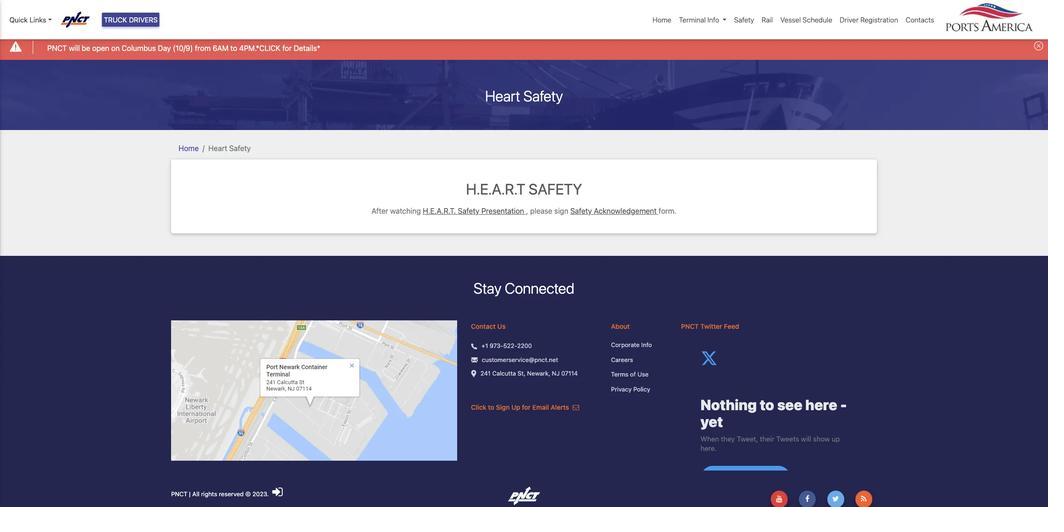 Task type: describe. For each thing, give the bounding box(es) containing it.
©
[[246, 491, 251, 498]]

contact us
[[471, 323, 506, 330]]

0 vertical spatial home link
[[649, 11, 676, 29]]

st,
[[518, 370, 526, 377]]

on
[[111, 44, 120, 52]]

6am
[[213, 44, 229, 52]]

connected
[[505, 279, 575, 297]]

about
[[612, 323, 630, 330]]

use
[[638, 371, 649, 378]]

241 calcutta st, newark, nj 07114
[[481, 370, 578, 377]]

pnct for pnct | all rights reserved © 2023.
[[171, 491, 188, 498]]

1 vertical spatial home
[[179, 144, 199, 152]]

1 horizontal spatial home
[[653, 15, 672, 24]]

driver registration link
[[837, 11, 903, 29]]

nj
[[552, 370, 560, 377]]

241
[[481, 370, 491, 377]]

h.e.a.r.t.
[[423, 207, 456, 215]]

open
[[92, 44, 109, 52]]

quick links link
[[9, 14, 52, 25]]

4pm.*click
[[239, 44, 281, 52]]

vessel schedule
[[781, 15, 833, 24]]

policy
[[634, 385, 651, 393]]

0 horizontal spatial home link
[[179, 144, 199, 152]]

0 vertical spatial heart
[[486, 87, 521, 105]]

all
[[192, 491, 199, 498]]

safety acknowledgement link
[[571, 207, 657, 215]]

up
[[512, 403, 521, 411]]

rights
[[201, 491, 217, 498]]

careers
[[612, 356, 634, 363]]

please
[[531, 207, 553, 215]]

pnct will be open on columbus day (10/9) from 6am to 4pm.*click for details* link
[[47, 42, 321, 54]]

pnct for pnct will be open on columbus day (10/9) from 6am to 4pm.*click for details*
[[47, 44, 67, 52]]

stay
[[474, 279, 502, 297]]

after
[[372, 207, 389, 215]]

alerts
[[551, 403, 570, 411]]

,
[[527, 207, 529, 215]]

1 horizontal spatial to
[[488, 403, 495, 411]]

vessel schedule link
[[777, 11, 837, 29]]

privacy policy
[[612, 385, 651, 393]]

info for corporate info
[[642, 341, 653, 349]]

pnct will be open on columbus day (10/9) from 6am to 4pm.*click for details* alert
[[0, 34, 1049, 60]]

corporate
[[612, 341, 640, 349]]

of
[[631, 371, 636, 378]]

pnct will be open on columbus day (10/9) from 6am to 4pm.*click for details*
[[47, 44, 321, 52]]

+1 973-522-2200
[[482, 342, 532, 350]]

1 horizontal spatial heart safety
[[486, 87, 563, 105]]

+1
[[482, 342, 488, 350]]

safety inside 'link'
[[735, 15, 755, 24]]

973-
[[490, 342, 504, 350]]

terms
[[612, 371, 629, 378]]

feed
[[725, 323, 740, 330]]

sign
[[496, 403, 510, 411]]

privacy policy link
[[612, 385, 668, 394]]

click to sign up for email alerts
[[471, 403, 571, 411]]

details*
[[294, 44, 321, 52]]

corporate info
[[612, 341, 653, 349]]

241 calcutta st, newark, nj 07114 link
[[481, 369, 578, 378]]

pnct twitter feed
[[682, 323, 740, 330]]

will
[[69, 44, 80, 52]]

truck drivers
[[104, 15, 158, 24]]

privacy
[[612, 385, 632, 393]]

click
[[471, 403, 487, 411]]

terminal info
[[680, 15, 720, 24]]

pnct for pnct twitter feed
[[682, 323, 699, 330]]

registration
[[861, 15, 899, 24]]

form.
[[659, 207, 677, 215]]

driver
[[841, 15, 859, 24]]

to inside alert
[[231, 44, 237, 52]]

1 vertical spatial heart safety
[[209, 144, 251, 152]]

contact
[[471, 323, 496, 330]]

(10/9)
[[173, 44, 193, 52]]

sign in image
[[273, 486, 283, 498]]

terms of use
[[612, 371, 649, 378]]

drivers
[[129, 15, 158, 24]]

watching
[[391, 207, 421, 215]]

rail link
[[759, 11, 777, 29]]

quick links
[[9, 15, 46, 24]]

|
[[189, 491, 191, 498]]

us
[[498, 323, 506, 330]]

07114
[[562, 370, 578, 377]]

columbus
[[122, 44, 156, 52]]

calcutta
[[493, 370, 516, 377]]

info for terminal info
[[708, 15, 720, 24]]



Task type: vqa. For each thing, say whether or not it's contained in the screenshot.
import delivery: tab panel
no



Task type: locate. For each thing, give the bounding box(es) containing it.
day
[[158, 44, 171, 52]]

pnct
[[47, 44, 67, 52], [682, 323, 699, 330], [171, 491, 188, 498]]

1 horizontal spatial heart
[[486, 87, 521, 105]]

home link
[[649, 11, 676, 29], [179, 144, 199, 152]]

to right "6am"
[[231, 44, 237, 52]]

terms of use link
[[612, 370, 668, 379]]

pnct left will
[[47, 44, 67, 52]]

safety link
[[731, 11, 759, 29]]

for right up
[[522, 403, 531, 411]]

contacts
[[906, 15, 935, 24]]

2200
[[518, 342, 532, 350]]

2023.
[[253, 491, 269, 498]]

0 vertical spatial info
[[708, 15, 720, 24]]

envelope o image
[[573, 404, 580, 411]]

1 vertical spatial info
[[642, 341, 653, 349]]

sign
[[555, 207, 569, 215]]

safety
[[735, 15, 755, 24], [524, 87, 563, 105], [229, 144, 251, 152], [529, 180, 583, 198], [458, 207, 480, 215], [571, 207, 592, 215]]

1 vertical spatial pnct
[[682, 323, 699, 330]]

be
[[82, 44, 90, 52]]

0 horizontal spatial for
[[283, 44, 292, 52]]

h.e.a.r.t. safety presentation link
[[423, 207, 525, 215]]

0 vertical spatial heart safety
[[486, 87, 563, 105]]

info right terminal
[[708, 15, 720, 24]]

contacts link
[[903, 11, 939, 29]]

customerservice@pnct.net
[[482, 356, 559, 363]]

truck
[[104, 15, 127, 24]]

stay connected
[[474, 279, 575, 297]]

to left sign
[[488, 403, 495, 411]]

pnct left |
[[171, 491, 188, 498]]

reserved
[[219, 491, 244, 498]]

1 vertical spatial for
[[522, 403, 531, 411]]

corporate info link
[[612, 341, 668, 350]]

0 vertical spatial for
[[283, 44, 292, 52]]

h.e.a.r.t safety
[[466, 180, 583, 198]]

for left details*
[[283, 44, 292, 52]]

acknowledgement
[[594, 207, 657, 215]]

info
[[708, 15, 720, 24], [642, 341, 653, 349]]

2 vertical spatial pnct
[[171, 491, 188, 498]]

click to sign up for email alerts link
[[471, 403, 580, 411]]

schedule
[[803, 15, 833, 24]]

1 vertical spatial to
[[488, 403, 495, 411]]

0 horizontal spatial home
[[179, 144, 199, 152]]

1 horizontal spatial for
[[522, 403, 531, 411]]

522-
[[504, 342, 518, 350]]

email
[[533, 403, 549, 411]]

0 horizontal spatial heart
[[209, 144, 227, 152]]

+1 973-522-2200 link
[[482, 342, 532, 351]]

rail
[[762, 15, 774, 24]]

quick
[[9, 15, 28, 24]]

from
[[195, 44, 211, 52]]

truck drivers link
[[102, 13, 160, 27]]

0 vertical spatial home
[[653, 15, 672, 24]]

terminal info link
[[676, 11, 731, 29]]

0 horizontal spatial info
[[642, 341, 653, 349]]

pnct left "twitter"
[[682, 323, 699, 330]]

for inside alert
[[283, 44, 292, 52]]

twitter
[[701, 323, 723, 330]]

close image
[[1035, 41, 1044, 51]]

0 vertical spatial to
[[231, 44, 237, 52]]

terminal
[[680, 15, 706, 24]]

careers link
[[612, 356, 668, 365]]

to
[[231, 44, 237, 52], [488, 403, 495, 411]]

0 horizontal spatial pnct
[[47, 44, 67, 52]]

1 horizontal spatial home link
[[649, 11, 676, 29]]

info up the careers link
[[642, 341, 653, 349]]

newark,
[[528, 370, 551, 377]]

0 horizontal spatial heart safety
[[209, 144, 251, 152]]

h.e.a.r.t
[[466, 180, 526, 198]]

0 vertical spatial pnct
[[47, 44, 67, 52]]

1 vertical spatial home link
[[179, 144, 199, 152]]

home
[[653, 15, 672, 24], [179, 144, 199, 152]]

pnct inside pnct will be open on columbus day (10/9) from 6am to 4pm.*click for details* link
[[47, 44, 67, 52]]

customerservice@pnct.net link
[[482, 356, 559, 365]]

0 horizontal spatial to
[[231, 44, 237, 52]]

driver registration
[[841, 15, 899, 24]]

heart
[[486, 87, 521, 105], [209, 144, 227, 152]]

after watching h.e.a.r.t. safety presentation , please sign safety acknowledgement form.
[[372, 207, 677, 215]]

for
[[283, 44, 292, 52], [522, 403, 531, 411]]

links
[[30, 15, 46, 24]]

1 horizontal spatial pnct
[[171, 491, 188, 498]]

heart safety
[[486, 87, 563, 105], [209, 144, 251, 152]]

pnct | all rights reserved © 2023.
[[171, 491, 271, 498]]

presentation
[[482, 207, 525, 215]]

vessel
[[781, 15, 802, 24]]

1 horizontal spatial info
[[708, 15, 720, 24]]

2 horizontal spatial pnct
[[682, 323, 699, 330]]

1 vertical spatial heart
[[209, 144, 227, 152]]



